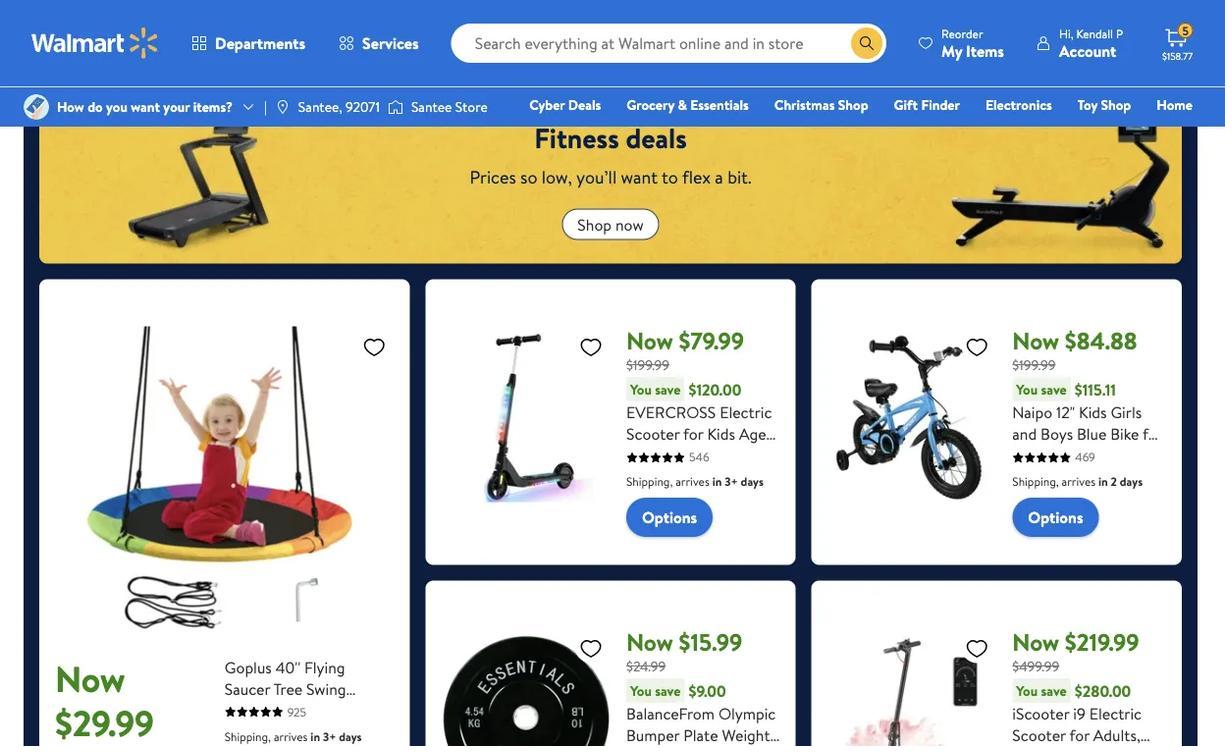 Task type: locate. For each thing, give the bounding box(es) containing it.
saucer
[[225, 678, 270, 700]]

& right the grocery
[[678, 95, 687, 114]]

0 horizontal spatial kids
[[292, 722, 320, 743]]

add to cart image up |
[[248, 16, 272, 39]]

shipping,
[[627, 474, 673, 490], [1013, 474, 1059, 490], [225, 728, 271, 745]]

save up evercross
[[655, 380, 681, 399]]

for right bike at bottom
[[1143, 423, 1164, 445]]

how do you want your items?
[[57, 97, 233, 116]]

1 vertical spatial gift
[[714, 531, 741, 553]]

services button
[[322, 20, 436, 67]]

2 options from the left
[[1029, 507, 1084, 529]]

and
[[1013, 423, 1037, 445], [677, 510, 701, 531]]

now inside the now $219.99 $499.99 you save $280.00 iscooter i9 electric scooter for adults
[[1013, 626, 1060, 659]]

shop left now
[[578, 214, 612, 235]]

options down shipping, arrives in 2 days
[[1029, 507, 1084, 529]]

now
[[616, 214, 644, 235]]

shop
[[839, 95, 869, 114], [1102, 95, 1132, 114], [578, 214, 612, 235]]

3+ down play at the left of page
[[323, 728, 336, 745]]

now $219.99 group
[[828, 597, 1167, 746]]

1 horizontal spatial gift
[[894, 95, 918, 114]]

kids down '925'
[[292, 722, 320, 743]]

now inside now $15.99 $24.99 you save $9.00 balancefrom olympic bumper plate weigh
[[627, 626, 674, 659]]

group
[[828, 0, 1167, 60]]

0 horizontal spatial 3+
[[323, 728, 336, 745]]

now inside now $84.88 $199.99 you save $115.11 naipo 12" kids girls and boys blue bike for age 2-5 years old kid's bicycle
[[1013, 325, 1060, 358]]

2 horizontal spatial arrives
[[1062, 474, 1096, 490]]

1 $199.99 from the left
[[627, 355, 670, 374]]

swing
[[307, 678, 346, 700], [225, 722, 264, 743]]

in inside now $84.88 'group'
[[1099, 474, 1109, 490]]

options link down the ride,
[[627, 498, 713, 537]]

you up naipo
[[1017, 380, 1038, 399]]

 image
[[275, 99, 291, 115]]

for
[[684, 423, 704, 445], [1143, 423, 1164, 445], [745, 531, 765, 553], [268, 722, 288, 743], [1070, 725, 1090, 746]]

1 horizontal spatial want
[[621, 165, 658, 190]]

0 horizontal spatial &
[[678, 95, 687, 114]]

iscooter
[[1013, 703, 1070, 725]]

plate
[[684, 725, 719, 746]]

days
[[741, 474, 764, 490], [1121, 474, 1143, 490], [339, 728, 362, 745]]

save up 12" at the bottom of page
[[1042, 380, 1067, 399]]

in
[[713, 474, 722, 490], [1099, 474, 1109, 490], [311, 728, 320, 745]]

options link for $84.88
[[1013, 498, 1100, 537]]

$199.99
[[627, 355, 670, 374], [1013, 355, 1056, 374]]

1 horizontal spatial kids
[[708, 423, 736, 445]]

0 vertical spatial shipping, arrives in 3+ days
[[627, 474, 764, 490]]

$280.00
[[1075, 680, 1132, 702]]

swing up '925'
[[307, 678, 346, 700]]

save inside now $84.88 $199.99 you save $115.11 naipo 12" kids girls and boys blue bike for age 2-5 years old kid's bicycle
[[1042, 380, 1067, 399]]

3+
[[725, 474, 738, 490], [323, 728, 336, 745]]

1 options link from the left
[[627, 498, 713, 537]]

your
[[163, 97, 190, 116]]

days inside now $84.88 'group'
[[1121, 474, 1143, 490]]

0 horizontal spatial  image
[[24, 94, 49, 120]]

5 left 469
[[1058, 445, 1066, 467]]

1 vertical spatial electric
[[1090, 703, 1142, 725]]

age
[[1013, 445, 1040, 467]]

now $219.99 $499.99 you save $280.00 iscooter i9 electric scooter for adults
[[1013, 626, 1161, 746]]

save up 'balancefrom'
[[655, 681, 681, 700]]

2 horizontal spatial shipping,
[[1013, 474, 1059, 490]]

christmas
[[775, 95, 835, 114]]

kids up 546
[[708, 423, 736, 445]]

shipping, arrives in 3+ days down 546
[[627, 474, 764, 490]]

options
[[642, 507, 698, 529], [1029, 507, 1084, 529]]

for inside now $84.88 $199.99 you save $115.11 naipo 12" kids girls and boys blue bike for age 2-5 years old kid's bicycle
[[1143, 423, 1164, 445]]

0 horizontal spatial 5
[[653, 445, 662, 467]]

$219.99
[[1066, 626, 1140, 659]]

now
[[627, 325, 674, 358], [1013, 325, 1060, 358], [627, 626, 674, 659], [1013, 626, 1060, 659], [55, 654, 125, 703]]

0 vertical spatial electric
[[720, 402, 773, 423]]

gift down adjustable
[[714, 531, 741, 553]]

add to cart image
[[248, 16, 272, 39], [635, 16, 658, 39]]

save inside now $15.99 $24.99 you save $9.00 balancefrom olympic bumper plate weigh
[[655, 681, 681, 700]]

you'll
[[577, 165, 617, 190]]

shop for christmas shop
[[839, 95, 869, 114]]

kids down $115.11
[[1080, 402, 1108, 423]]

2 options link from the left
[[1013, 498, 1100, 537]]

5 up $158.77
[[1183, 22, 1189, 39]]

grocery
[[627, 95, 675, 114]]

shop inside button
[[578, 214, 612, 235]]

 image right 92071
[[388, 97, 404, 117]]

add to favorites list, goplus 40'' flying saucer tree swing indoor outdoor play set swing for kids colorful image
[[363, 335, 386, 359]]

1 horizontal spatial add button
[[627, 8, 702, 47]]

0 horizontal spatial add button
[[240, 8, 316, 47]]

in right led
[[713, 474, 722, 490]]

1 horizontal spatial shop
[[839, 95, 869, 114]]

options link down shipping, arrives in 2 days
[[1013, 498, 1100, 537]]

1 options from the left
[[642, 507, 698, 529]]

shipping, arrives in 3+ days down '925'
[[225, 728, 362, 745]]

0 horizontal spatial $199.99
[[627, 355, 670, 374]]

now $84.88 $199.99 you save $115.11 naipo 12" kids girls and boys blue bike for age 2-5 years old kid's bicycle
[[1013, 325, 1164, 488]]

christmas shop
[[775, 95, 869, 114]]

electric down $280.00
[[1090, 703, 1142, 725]]

scooter inside the now $219.99 $499.99 you save $280.00 iscooter i9 electric scooter for adults
[[1013, 725, 1067, 746]]

so
[[521, 165, 538, 190]]

&
[[678, 95, 687, 114], [699, 445, 710, 467]]

options link
[[627, 498, 713, 537], [1013, 498, 1100, 537]]

1 horizontal spatial shipping,
[[627, 474, 673, 490]]

santee
[[411, 97, 452, 116]]

0 vertical spatial swing
[[307, 678, 346, 700]]

shipping, for now $79.99
[[627, 474, 673, 490]]

you up evercross
[[631, 380, 652, 399]]

1 horizontal spatial scooter
[[1013, 725, 1067, 746]]

 image left how
[[24, 94, 49, 120]]

now inside now $29.99
[[55, 654, 125, 703]]

options up lightweight, in the bottom of the page
[[642, 507, 698, 529]]

0 vertical spatial &
[[678, 95, 687, 114]]

$199.99 for now $79.99
[[627, 355, 670, 374]]

hi, kendall p account
[[1060, 25, 1124, 61]]

0 horizontal spatial days
[[339, 728, 362, 745]]

 image for santee store
[[388, 97, 404, 117]]

now for now $29.99
[[55, 654, 125, 703]]

2 horizontal spatial 5
[[1183, 22, 1189, 39]]

days for $84.88
[[1121, 474, 1143, 490]]

$199.99 for now $84.88
[[1013, 355, 1056, 374]]

now $79.99 $199.99 you save $120.00 evercross electric scooter for kids ages 4+, 5 mph & 40 mins of ride, led colorful lights, adjustable height and lightweight, gift for kids, black
[[627, 325, 773, 575]]

days right 2
[[1121, 474, 1143, 490]]

auto
[[913, 123, 942, 142]]

old
[[1110, 445, 1135, 467]]

& left 40
[[699, 445, 710, 467]]

add up grocery & essentials link
[[658, 17, 686, 38]]

flying
[[304, 657, 345, 678]]

shipping, down the age
[[1013, 474, 1059, 490]]

low,
[[542, 165, 572, 190]]

you down the $24.99
[[631, 681, 652, 700]]

swing down saucer
[[225, 722, 264, 743]]

lightweight,
[[627, 531, 711, 553]]

1 horizontal spatial in
[[713, 474, 722, 490]]

goplus
[[225, 657, 272, 678]]

you down $499.99
[[1017, 681, 1038, 700]]

0 horizontal spatial shop
[[578, 214, 612, 235]]

1 horizontal spatial  image
[[388, 97, 404, 117]]

and inside now $84.88 $199.99 you save $115.11 naipo 12" kids girls and boys blue bike for age 2-5 years old kid's bicycle
[[1013, 423, 1037, 445]]

electric
[[720, 402, 773, 423], [1090, 703, 1142, 725]]

add button up |
[[240, 8, 316, 47]]

add to cart image up the grocery
[[635, 16, 658, 39]]

save up iscooter
[[1042, 681, 1067, 700]]

fitness
[[535, 119, 620, 157]]

in left 2
[[1099, 474, 1109, 490]]

outdoor
[[273, 700, 332, 722]]

1 horizontal spatial $199.99
[[1013, 355, 1056, 374]]

0 vertical spatial gift
[[894, 95, 918, 114]]

1 vertical spatial &
[[699, 445, 710, 467]]

boys
[[1041, 423, 1074, 445]]

0 horizontal spatial want
[[131, 97, 160, 116]]

want left to
[[621, 165, 658, 190]]

grocery & essentials link
[[618, 94, 758, 115]]

0 horizontal spatial and
[[677, 510, 701, 531]]

1 vertical spatial scooter
[[1013, 725, 1067, 746]]

to
[[662, 165, 679, 190]]

tree
[[274, 678, 303, 700]]

shipping, arrives in 3+ days
[[627, 474, 764, 490], [225, 728, 362, 745]]

1 horizontal spatial shipping, arrives in 3+ days
[[627, 474, 764, 490]]

0 horizontal spatial scooter
[[627, 423, 680, 445]]

scooter up the ride,
[[627, 423, 680, 445]]

0 horizontal spatial gift
[[714, 531, 741, 553]]

1 horizontal spatial &
[[699, 445, 710, 467]]

1 horizontal spatial options
[[1029, 507, 1084, 529]]

walmart image
[[31, 28, 159, 59]]

fitness deals prices so low, you'll want to flex a bit.
[[470, 119, 752, 190]]

now for now $15.99 $24.99 you save $9.00 balancefrom olympic bumper plate weigh
[[627, 626, 674, 659]]

play
[[336, 700, 363, 722]]

1 horizontal spatial add
[[658, 17, 686, 38]]

now inside now $79.99 $199.99 you save $120.00 evercross electric scooter for kids ages 4+, 5 mph & 40 mins of ride, led colorful lights, adjustable height and lightweight, gift for kids, black
[[627, 325, 674, 358]]

shop now button
[[562, 209, 660, 240]]

in down outdoor
[[311, 728, 320, 745]]

shipping, down 4+,
[[627, 474, 673, 490]]

$199.99 inside now $84.88 $199.99 you save $115.11 naipo 12" kids girls and boys blue bike for age 2-5 years old kid's bicycle
[[1013, 355, 1056, 374]]

departments
[[215, 32, 306, 54]]

0 horizontal spatial options link
[[627, 498, 713, 537]]

indoor
[[225, 700, 269, 722]]

40
[[714, 445, 733, 467]]

colorful
[[324, 722, 377, 743]]

kids
[[1080, 402, 1108, 423], [708, 423, 736, 445], [292, 722, 320, 743]]

$199.99 up naipo
[[1013, 355, 1056, 374]]

 image
[[24, 94, 49, 120], [388, 97, 404, 117]]

you for $79.99
[[631, 380, 652, 399]]

and right height on the bottom
[[677, 510, 701, 531]]

you inside now $15.99 $24.99 you save $9.00 balancefrom olympic bumper plate weigh
[[631, 681, 652, 700]]

grocery & essentials
[[627, 95, 749, 114]]

5 inside now $84.88 $199.99 you save $115.11 naipo 12" kids girls and boys blue bike for age 2-5 years old kid's bicycle
[[1058, 445, 1066, 467]]

walmart+
[[1135, 123, 1193, 142]]

1 vertical spatial and
[[677, 510, 701, 531]]

shipping, down indoor
[[225, 728, 271, 745]]

for down $280.00
[[1070, 725, 1090, 746]]

2 $199.99 from the left
[[1013, 355, 1056, 374]]

4+,
[[627, 445, 649, 467]]

Search search field
[[451, 24, 887, 63]]

save inside now $79.99 $199.99 you save $120.00 evercross electric scooter for kids ages 4+, 5 mph & 40 mins of ride, led colorful lights, adjustable height and lightweight, gift for kids, black
[[655, 380, 681, 399]]

shop up fashion
[[839, 95, 869, 114]]

1 horizontal spatial days
[[741, 474, 764, 490]]

add to favorites list, naipo 12" kids girls and boys blue bike for age 2-5 years old kid's bicycle image
[[966, 335, 989, 359]]

bumper
[[627, 725, 680, 746]]

$84.88
[[1066, 325, 1138, 358]]

1 vertical spatial shipping, arrives in 3+ days
[[225, 728, 362, 745]]

0 horizontal spatial add
[[272, 17, 300, 38]]

0 vertical spatial and
[[1013, 423, 1037, 445]]

1 horizontal spatial and
[[1013, 423, 1037, 445]]

add button up the grocery
[[627, 8, 702, 47]]

arrives inside now $84.88 'group'
[[1062, 474, 1096, 490]]

0 horizontal spatial add to cart image
[[248, 16, 272, 39]]

for down '925'
[[268, 722, 288, 743]]

items?
[[193, 97, 233, 116]]

now for now $84.88 $199.99 you save $115.11 naipo 12" kids girls and boys blue bike for age 2-5 years old kid's bicycle
[[1013, 325, 1060, 358]]

0 horizontal spatial swing
[[225, 722, 264, 743]]

you inside now $84.88 $199.99 you save $115.11 naipo 12" kids girls and boys blue bike for age 2-5 years old kid's bicycle
[[1017, 380, 1038, 399]]

arrives down 546
[[676, 474, 710, 490]]

store
[[456, 97, 488, 116]]

electric inside now $79.99 $199.99 you save $120.00 evercross electric scooter for kids ages 4+, 5 mph & 40 mins of ride, led colorful lights, adjustable height and lightweight, gift for kids, black
[[720, 402, 773, 423]]

1 vertical spatial swing
[[225, 722, 264, 743]]

options for $79.99
[[642, 507, 698, 529]]

add button
[[240, 8, 316, 47], [627, 8, 702, 47]]

2 horizontal spatial kids
[[1080, 402, 1108, 423]]

1 horizontal spatial add to cart image
[[635, 16, 658, 39]]

& inside now $79.99 $199.99 you save $120.00 evercross electric scooter for kids ages 4+, 5 mph & 40 mins of ride, led colorful lights, adjustable height and lightweight, gift for kids, black
[[699, 445, 710, 467]]

1 horizontal spatial arrives
[[676, 474, 710, 490]]

and left boys
[[1013, 423, 1037, 445]]

days for $79.99
[[741, 474, 764, 490]]

0 horizontal spatial options
[[642, 507, 698, 529]]

$158.77
[[1163, 49, 1194, 62]]

gift up auto link at the top
[[894, 95, 918, 114]]

scooter left i9
[[1013, 725, 1067, 746]]

2 add button from the left
[[627, 8, 702, 47]]

days down play at the left of page
[[339, 728, 362, 745]]

now for now $79.99 $199.99 you save $120.00 evercross electric scooter for kids ages 4+, 5 mph & 40 mins of ride, led colorful lights, adjustable height and lightweight, gift for kids, black
[[627, 325, 674, 358]]

1 add to cart image from the left
[[248, 16, 272, 39]]

for inside goplus 40'' flying saucer tree swing indoor outdoor play set swing for kids colorful
[[268, 722, 288, 743]]

1 vertical spatial want
[[621, 165, 658, 190]]

arrives down '925'
[[274, 728, 308, 745]]

save inside the now $219.99 $499.99 you save $280.00 iscooter i9 electric scooter for adults
[[1042, 681, 1067, 700]]

$199.99 inside now $79.99 $199.99 you save $120.00 evercross electric scooter for kids ages 4+, 5 mph & 40 mins of ride, led colorful lights, adjustable height and lightweight, gift for kids, black
[[627, 355, 670, 374]]

2 horizontal spatial in
[[1099, 474, 1109, 490]]

1 horizontal spatial electric
[[1090, 703, 1142, 725]]

3+ down 40
[[725, 474, 738, 490]]

2 horizontal spatial days
[[1121, 474, 1143, 490]]

5 right 4+,
[[653, 445, 662, 467]]

$199.99 up evercross
[[627, 355, 670, 374]]

now $84.88 group
[[828, 295, 1167, 550]]

add up "santee,"
[[272, 17, 300, 38]]

1 horizontal spatial 5
[[1058, 445, 1066, 467]]

2 horizontal spatial shop
[[1102, 95, 1132, 114]]

you inside now $79.99 $199.99 you save $120.00 evercross electric scooter for kids ages 4+, 5 mph & 40 mins of ride, led colorful lights, adjustable height and lightweight, gift for kids, black
[[631, 380, 652, 399]]

you inside the now $219.99 $499.99 you save $280.00 iscooter i9 electric scooter for adults
[[1017, 681, 1038, 700]]

$499.99
[[1013, 657, 1060, 676]]

$79.99
[[679, 325, 745, 358]]

options inside now $84.88 'group'
[[1029, 507, 1084, 529]]

0 vertical spatial 3+
[[725, 474, 738, 490]]

scooter
[[627, 423, 680, 445], [1013, 725, 1067, 746]]

shop right toy
[[1102, 95, 1132, 114]]

0 vertical spatial scooter
[[627, 423, 680, 445]]

options link inside now $84.88 'group'
[[1013, 498, 1100, 537]]

days down mins
[[741, 474, 764, 490]]

$9.00
[[689, 680, 727, 702]]

1 vertical spatial 3+
[[323, 728, 336, 745]]

shipping, inside now $84.88 'group'
[[1013, 474, 1059, 490]]

arrives down 469
[[1062, 474, 1096, 490]]

electric down $120.00
[[720, 402, 773, 423]]

0 horizontal spatial electric
[[720, 402, 773, 423]]

1 horizontal spatial options link
[[1013, 498, 1100, 537]]

toy shop link
[[1070, 94, 1141, 115]]

want right you
[[131, 97, 160, 116]]



Task type: describe. For each thing, give the bounding box(es) containing it.
hi,
[[1060, 25, 1074, 42]]

height
[[627, 510, 673, 531]]

shipping, for now $84.88
[[1013, 474, 1059, 490]]

search icon image
[[860, 35, 875, 51]]

2 add to cart image from the left
[[635, 16, 658, 39]]

of
[[627, 467, 641, 488]]

adjustable
[[675, 488, 746, 510]]

set
[[367, 700, 390, 722]]

1 add button from the left
[[240, 8, 316, 47]]

walmart+ link
[[1126, 122, 1202, 143]]

for inside the now $219.99 $499.99 you save $280.00 iscooter i9 electric scooter for adults
[[1070, 725, 1090, 746]]

save for $15.99
[[655, 681, 681, 700]]

for down adjustable
[[745, 531, 765, 553]]

led
[[683, 467, 712, 488]]

$115.11
[[1075, 379, 1117, 400]]

services
[[363, 32, 419, 54]]

home
[[1157, 95, 1193, 114]]

electric inside the now $219.99 $499.99 you save $280.00 iscooter i9 electric scooter for adults
[[1090, 703, 1142, 725]]

fashion
[[841, 123, 887, 142]]

arrives for $79.99
[[676, 474, 710, 490]]

|
[[264, 97, 267, 116]]

0 horizontal spatial shipping, arrives in 3+ days
[[225, 728, 362, 745]]

girls
[[1111, 402, 1143, 423]]

colorful
[[715, 467, 772, 488]]

goplus 40'' flying saucer tree swing indoor outdoor play set swing for kids colorful
[[225, 657, 390, 743]]

now $29.99
[[55, 654, 154, 746]]

save for $79.99
[[655, 380, 681, 399]]

ages
[[739, 423, 773, 445]]

shop for toy shop
[[1102, 95, 1132, 114]]

add to favorites list, iscooter i9 electric scooter for adults, max speed 19 mph, 8.5 in. pneumatic tires, up to 21 miles long-range battery, max load 220 lbs, ul certified portable adult e-scooter for commuter image
[[966, 636, 989, 661]]

bit.
[[728, 165, 752, 190]]

p
[[1117, 25, 1124, 42]]

5 inside now $79.99 $199.99 you save $120.00 evercross electric scooter for kids ages 4+, 5 mph & 40 mins of ride, led colorful lights, adjustable height and lightweight, gift for kids, black
[[653, 445, 662, 467]]

you for $15.99
[[631, 681, 652, 700]]

ride,
[[645, 467, 679, 488]]

black
[[662, 553, 699, 575]]

now $15.99 $24.99 you save $9.00 balancefrom olympic bumper plate weigh
[[627, 626, 776, 746]]

departments button
[[175, 20, 322, 67]]

0 horizontal spatial arrives
[[274, 728, 308, 745]]

40''
[[276, 657, 301, 678]]

options link for $79.99
[[627, 498, 713, 537]]

92071
[[346, 97, 380, 116]]

items
[[967, 40, 1005, 61]]

debit
[[1076, 123, 1109, 142]]

0 horizontal spatial shipping,
[[225, 728, 271, 745]]

$120.00
[[689, 379, 742, 400]]

mph
[[666, 445, 696, 467]]

0 horizontal spatial in
[[311, 728, 320, 745]]

evercross
[[627, 402, 716, 423]]

for up 546
[[684, 423, 704, 445]]

one debit
[[1043, 123, 1109, 142]]

arrives for $84.88
[[1062, 474, 1096, 490]]

shop now
[[578, 214, 644, 235]]

0 vertical spatial want
[[131, 97, 160, 116]]

and inside now $79.99 $199.99 you save $120.00 evercross electric scooter for kids ages 4+, 5 mph & 40 mins of ride, led colorful lights, adjustable height and lightweight, gift for kids, black
[[677, 510, 701, 531]]

olympic
[[719, 703, 776, 725]]

blue
[[1077, 423, 1107, 445]]

now $15.99 group
[[441, 597, 781, 746]]

home link
[[1149, 94, 1202, 115]]

$29.99
[[55, 698, 154, 746]]

toy
[[1078, 95, 1098, 114]]

1 horizontal spatial 3+
[[725, 474, 738, 490]]

1 horizontal spatial swing
[[307, 678, 346, 700]]

one debit link
[[1034, 122, 1118, 143]]

reorder my items
[[942, 25, 1005, 61]]

want inside fitness deals prices so low, you'll want to flex a bit.
[[621, 165, 658, 190]]

1 add from the left
[[272, 17, 300, 38]]

925
[[287, 704, 307, 721]]

santee, 92071
[[298, 97, 380, 116]]

now for now $219.99 $499.99 you save $280.00 iscooter i9 electric scooter for adults
[[1013, 626, 1060, 659]]

mins
[[737, 445, 768, 467]]

 image for how do you want your items?
[[24, 94, 49, 120]]

christmas shop link
[[766, 94, 878, 115]]

in for now $84.88
[[1099, 474, 1109, 490]]

Walmart Site-Wide search field
[[451, 24, 887, 63]]

546
[[690, 449, 710, 466]]

registry link
[[958, 122, 1026, 143]]

save for $219.99
[[1042, 681, 1067, 700]]

deals
[[626, 119, 687, 157]]

kids,
[[627, 553, 658, 575]]

fashion link
[[833, 122, 896, 143]]

home fashion
[[841, 95, 1193, 142]]

in for now $79.99
[[713, 474, 722, 490]]

electronics link
[[977, 94, 1062, 115]]

bicycle
[[1048, 467, 1097, 488]]

naipo
[[1013, 402, 1053, 423]]

you for $84.88
[[1017, 380, 1038, 399]]

save for $84.88
[[1042, 380, 1067, 399]]

a
[[715, 165, 724, 190]]

essentials
[[691, 95, 749, 114]]

finder
[[922, 95, 961, 114]]

auto link
[[904, 122, 951, 143]]

reorder
[[942, 25, 984, 42]]

kids inside goplus 40'' flying saucer tree swing indoor outdoor play set swing for kids colorful
[[292, 722, 320, 743]]

shipping, arrives in 2 days
[[1013, 474, 1143, 490]]

469
[[1076, 449, 1096, 466]]

2 add from the left
[[658, 17, 686, 38]]

kendall
[[1077, 25, 1114, 42]]

electronics
[[986, 95, 1053, 114]]

years
[[1070, 445, 1106, 467]]

balancefrom
[[627, 703, 715, 725]]

add to favorites list, balancefrom olympic bumper plate weight plate with steel hub, black, 10 lbs single image
[[580, 636, 603, 661]]

you for $219.99
[[1017, 681, 1038, 700]]

one
[[1043, 123, 1072, 142]]

gift inside now $79.99 $199.99 you save $120.00 evercross electric scooter for kids ages 4+, 5 mph & 40 mins of ride, led colorful lights, adjustable height and lightweight, gift for kids, black
[[714, 531, 741, 553]]

gift finder
[[894, 95, 961, 114]]

kids inside now $84.88 $199.99 you save $115.11 naipo 12" kids girls and boys blue bike for age 2-5 years old kid's bicycle
[[1080, 402, 1108, 423]]

you
[[106, 97, 128, 116]]

12"
[[1057, 402, 1076, 423]]

santee store
[[411, 97, 488, 116]]

gift finder link
[[886, 94, 969, 115]]

toy shop
[[1078, 95, 1132, 114]]

bike
[[1111, 423, 1140, 445]]

i9
[[1074, 703, 1086, 725]]

santee,
[[298, 97, 343, 116]]

options for $84.88
[[1029, 507, 1084, 529]]

kids inside now $79.99 $199.99 you save $120.00 evercross electric scooter for kids ages 4+, 5 mph & 40 mins of ride, led colorful lights, adjustable height and lightweight, gift for kids, black
[[708, 423, 736, 445]]

add to favorites list, evercross electric scooter for kids ages 4+, 5 mph & 40 mins of ride, led colorful lights, adjustable height and lightweight, gift for kids, black image
[[580, 335, 603, 359]]

scooter inside now $79.99 $199.99 you save $120.00 evercross electric scooter for kids ages 4+, 5 mph & 40 mins of ride, led colorful lights, adjustable height and lightweight, gift for kids, black
[[627, 423, 680, 445]]



Task type: vqa. For each thing, say whether or not it's contained in the screenshot.
$79.99
yes



